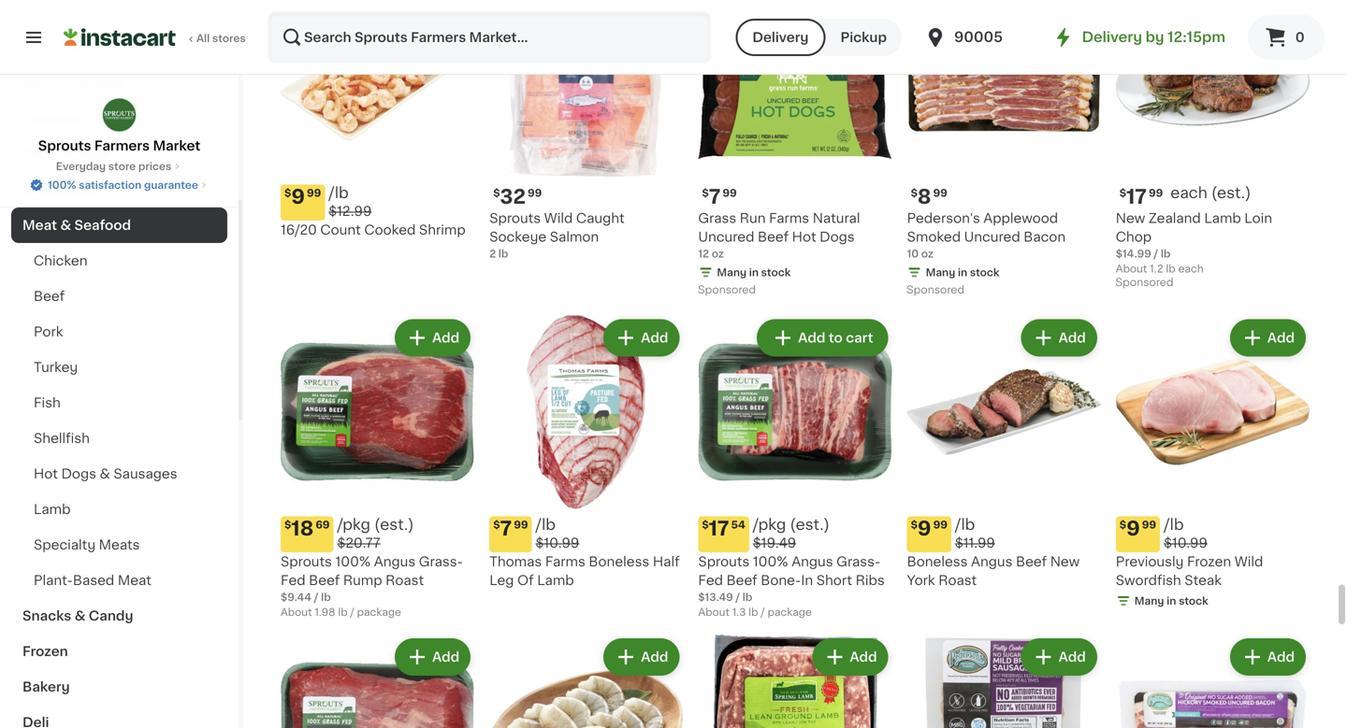 Task type: describe. For each thing, give the bounding box(es) containing it.
oz inside pederson's applewood smoked uncured bacon 10 oz
[[921, 249, 934, 259]]

new inside new zealand lamb loin chop $14.99 / lb about 1.2 lb each
[[1116, 212, 1146, 225]]

$7.99 per pound original price: $10.99 element
[[490, 517, 683, 553]]

in for 7
[[749, 268, 759, 278]]

leg
[[490, 575, 514, 588]]

99 for $ 7 99 /lb $10.99 thomas farms boneless half leg of lamb
[[514, 520, 528, 531]]

in
[[801, 575, 813, 588]]

sprouts brands link
[[11, 65, 227, 101]]

prices
[[138, 161, 171, 172]]

dairy & eggs link
[[11, 137, 227, 172]]

12:15pm
[[1168, 30, 1226, 44]]

$9.99 per pound original price: $12.99 element
[[281, 185, 475, 221]]

stock for 8
[[970, 268, 1000, 278]]

farms inside '$ 7 99 /lb $10.99 thomas farms boneless half leg of lamb'
[[545, 556, 586, 569]]

uncured inside pederson's applewood smoked uncured bacon 10 oz
[[964, 231, 1021, 244]]

100% satisfaction guarantee button
[[29, 174, 209, 193]]

sprouts inside $ 18 69 /pkg (est.) $20.77 sprouts 100% angus grass- fed beef rump roast $9.44 / lb about 1.98 lb / package
[[281, 556, 332, 569]]

/lb for $ 9 99 /lb $10.99 previously frozen wild swordfish steak
[[1164, 518, 1184, 533]]

new zealand lamb loin chop $14.99 / lb about 1.2 lb each
[[1116, 212, 1273, 274]]

grass- for 17
[[837, 556, 881, 569]]

specialty
[[34, 539, 96, 552]]

/ inside new zealand lamb loin chop $14.99 / lb about 1.2 lb each
[[1154, 249, 1159, 259]]

bakery
[[22, 681, 70, 694]]

lamb link
[[11, 492, 227, 528]]

delivery for delivery by 12:15pm
[[1082, 30, 1142, 44]]

fed for 17
[[698, 575, 723, 588]]

Search field
[[269, 13, 710, 62]]

$13.49
[[698, 593, 733, 603]]

all stores
[[196, 33, 246, 44]]

99 for $ 32 99
[[528, 188, 542, 198]]

package inside $ 18 69 /pkg (est.) $20.77 sprouts 100% angus grass- fed beef rump roast $9.44 / lb about 1.98 lb / package
[[357, 608, 401, 618]]

shrimp
[[419, 223, 466, 237]]

dogs inside grass run farms natural uncured beef hot dogs 12 oz
[[820, 231, 855, 244]]

farmers
[[94, 139, 150, 153]]

$ for $ 7 99 /lb $10.99 thomas farms boneless half leg of lamb
[[493, 520, 500, 531]]

/ right 1.3
[[761, 608, 765, 618]]

7 for $ 7 99
[[709, 187, 721, 207]]

(est.) for 18
[[374, 518, 414, 533]]

2 horizontal spatial stock
[[1179, 597, 1209, 607]]

plant-based meat link
[[11, 563, 227, 599]]

pickup button
[[826, 19, 902, 56]]

meat & seafood
[[22, 219, 131, 232]]

/ up 1.98
[[314, 593, 319, 603]]

stock for 7
[[761, 268, 791, 278]]

(est.) inside "$ 17 99 each (est.)"
[[1212, 186, 1251, 201]]

8
[[918, 187, 931, 207]]

$11.99
[[955, 537, 995, 550]]

sprouts wild caught sockeye salmon 2 lb
[[490, 212, 625, 259]]

$ for $ 17 54 /pkg (est.) $19.49 sprouts 100% angus grass- fed beef bone-in short ribs $13.49 / lb about 1.3 lb / package
[[702, 520, 709, 531]]

sockeye
[[490, 231, 547, 244]]

many for 7
[[717, 268, 747, 278]]

everyday
[[56, 161, 106, 172]]

many in stock for 7
[[717, 268, 791, 278]]

plant-based meat
[[34, 575, 151, 588]]

lamb inside '$ 7 99 /lb $10.99 thomas farms boneless half leg of lamb'
[[537, 575, 574, 588]]

$ 7 99
[[702, 187, 737, 207]]

angus for 18
[[374, 556, 416, 569]]

lb right 1.98
[[338, 608, 348, 618]]

& for seafood
[[60, 219, 71, 232]]

cooked
[[364, 223, 416, 237]]

$ 9 99 /lb $11.99 boneless angus beef new york roast
[[907, 518, 1080, 588]]

smoked
[[907, 231, 961, 244]]

delivery for delivery
[[753, 31, 809, 44]]

/lb for $ 9 99 /lb $11.99 boneless angus beef new york roast
[[955, 518, 975, 533]]

(est.) for 17
[[790, 518, 830, 533]]

chicken
[[34, 255, 87, 268]]

hot dogs & sausages link
[[11, 457, 227, 492]]

to
[[829, 332, 843, 345]]

99 for $ 9 99 /lb $11.99 boneless angus beef new york roast
[[933, 520, 948, 531]]

boneless inside $ 9 99 /lb $11.99 boneless angus beef new york roast
[[907, 556, 968, 569]]

beef link
[[11, 279, 227, 314]]

$19.49
[[753, 537, 796, 550]]

product group containing 8
[[907, 0, 1101, 301]]

produce link
[[11, 101, 227, 137]]

$17.54 per package (estimated) original price: $19.49 element
[[698, 517, 892, 553]]

short
[[817, 575, 852, 588]]

thomas
[[490, 556, 542, 569]]

pickup
[[841, 31, 887, 44]]

fish link
[[11, 386, 227, 421]]

12
[[698, 249, 709, 259]]

loin
[[1245, 212, 1273, 225]]

applewood
[[984, 212, 1058, 225]]

turkey
[[34, 361, 78, 374]]

in for 8
[[958, 268, 968, 278]]

wild inside the $ 9 99 /lb $10.99 previously frozen wild swordfish steak
[[1235, 556, 1264, 569]]

/ right 1.98
[[350, 608, 355, 618]]

100% inside button
[[48, 180, 76, 190]]

turkey link
[[11, 350, 227, 386]]

pork link
[[11, 314, 227, 350]]

lb up the 1.2
[[1161, 249, 1171, 259]]

32
[[500, 187, 526, 207]]

sponsored badge image for 7
[[698, 285, 755, 296]]

beverages
[[22, 183, 94, 196]]

99 for $ 9 99 /lb $12.99 16/20 count cooked shrimp
[[307, 188, 321, 198]]

/ up 1.3
[[736, 593, 740, 603]]

0 horizontal spatial frozen
[[22, 646, 68, 659]]

cart
[[846, 332, 874, 345]]

100% satisfaction guarantee
[[48, 180, 198, 190]]

lb inside sprouts wild caught sockeye salmon 2 lb
[[499, 249, 508, 259]]

/lb for $ 9 99 /lb $12.99 16/20 count cooked shrimp
[[329, 186, 349, 201]]

steak
[[1185, 575, 1222, 588]]

package inside $ 17 54 /pkg (est.) $19.49 sprouts 100% angus grass- fed beef bone-in short ribs $13.49 / lb about 1.3 lb / package
[[768, 608, 812, 618]]

$18.69 per package (estimated) original price: $20.77 element
[[281, 517, 475, 553]]

produce
[[22, 112, 80, 125]]

$ 7 99 /lb $10.99 thomas farms boneless half leg of lamb
[[490, 518, 680, 588]]

lb up 1.98
[[321, 593, 331, 603]]

90005
[[954, 30, 1003, 44]]

add to cart button
[[759, 321, 887, 355]]

$ for $ 8 99
[[911, 188, 918, 198]]

1 vertical spatial lamb
[[34, 503, 71, 516]]

chop
[[1116, 231, 1152, 244]]

everyday store prices link
[[56, 159, 183, 174]]

1.98
[[315, 608, 335, 618]]

dairy & eggs
[[22, 148, 110, 161]]

ribs
[[856, 575, 885, 588]]

$ for $ 9 99 /lb $12.99 16/20 count cooked shrimp
[[284, 188, 291, 198]]

bakery link
[[11, 670, 227, 706]]

about inside $ 18 69 /pkg (est.) $20.77 sprouts 100% angus grass- fed beef rump roast $9.44 / lb about 1.98 lb / package
[[281, 608, 312, 618]]

farms inside grass run farms natural uncured beef hot dogs 12 oz
[[769, 212, 809, 225]]

18
[[291, 519, 314, 539]]

swordfish
[[1116, 575, 1182, 588]]

2 horizontal spatial many in stock
[[1135, 597, 1209, 607]]

delivery button
[[736, 19, 826, 56]]

sprouts for sprouts farmers market
[[38, 139, 91, 153]]

pederson's applewood smoked uncured bacon 10 oz
[[907, 212, 1066, 259]]

sponsored badge image for each (est.)
[[1116, 278, 1173, 289]]

beef up pork
[[34, 290, 65, 303]]

frozen inside the $ 9 99 /lb $10.99 previously frozen wild swordfish steak
[[1187, 556, 1232, 569]]

chicken link
[[11, 243, 227, 279]]

beverages link
[[11, 172, 227, 208]]

service type group
[[736, 19, 902, 56]]

lb up 1.3
[[743, 593, 753, 603]]

boneless inside '$ 7 99 /lb $10.99 thomas farms boneless half leg of lamb'
[[589, 556, 650, 569]]

snacks & candy link
[[11, 599, 227, 634]]

$ 9 99 /lb $10.99 previously frozen wild swordfish steak
[[1116, 518, 1264, 588]]

eggs
[[76, 148, 110, 161]]

9 for $ 9 99 /lb $11.99 boneless angus beef new york roast
[[918, 519, 932, 539]]

satisfaction
[[79, 180, 142, 190]]

17 for each
[[1127, 187, 1147, 207]]

90005 button
[[924, 11, 1037, 64]]

oz inside grass run farms natural uncured beef hot dogs 12 oz
[[712, 249, 724, 259]]

sausages
[[114, 468, 177, 481]]

$ 8 99
[[911, 187, 948, 207]]

uncured inside grass run farms natural uncured beef hot dogs 12 oz
[[698, 231, 755, 244]]

new inside $ 9 99 /lb $11.99 boneless angus beef new york roast
[[1050, 556, 1080, 569]]

beef inside $ 17 54 /pkg (est.) $19.49 sprouts 100% angus grass- fed beef bone-in short ribs $13.49 / lb about 1.3 lb / package
[[727, 575, 758, 588]]



Task type: locate. For each thing, give the bounding box(es) containing it.
shellfish link
[[11, 421, 227, 457]]

0 horizontal spatial in
[[749, 268, 759, 278]]

& up the everyday at top left
[[62, 148, 73, 161]]

99 inside $ 8 99
[[933, 188, 948, 198]]

& inside hot dogs & sausages link
[[100, 468, 110, 481]]

$ 17 54 /pkg (est.) $19.49 sprouts 100% angus grass- fed beef bone-in short ribs $13.49 / lb about 1.3 lb / package
[[698, 518, 885, 618]]

product group containing 32
[[490, 0, 683, 261]]

oz
[[712, 249, 724, 259], [921, 249, 934, 259]]

99 up previously
[[1142, 520, 1157, 531]]

0
[[1296, 31, 1305, 44]]

1 roast from the left
[[386, 575, 424, 588]]

many down swordfish
[[1135, 597, 1164, 607]]

0 horizontal spatial farms
[[545, 556, 586, 569]]

about down $13.49
[[698, 608, 730, 618]]

7 up grass
[[709, 187, 721, 207]]

1 grass- from the left
[[419, 556, 463, 569]]

& for eggs
[[62, 148, 73, 161]]

sponsored badge image
[[1116, 278, 1173, 289], [698, 285, 755, 296], [907, 285, 964, 296]]

9 inside $ 9 99 /lb $12.99 16/20 count cooked shrimp
[[291, 187, 305, 207]]

(est.) up loin
[[1212, 186, 1251, 201]]

100%
[[48, 180, 76, 190], [335, 556, 371, 569], [753, 556, 788, 569]]

grass-
[[419, 556, 463, 569], [837, 556, 881, 569]]

1 boneless from the left
[[589, 556, 650, 569]]

1 horizontal spatial fed
[[698, 575, 723, 588]]

lamb down $17.99 each (estimated) element
[[1205, 212, 1241, 225]]

sprouts farmers market logo image
[[102, 97, 137, 133]]

grass- inside $ 17 54 /pkg (est.) $19.49 sprouts 100% angus grass- fed beef bone-in short ribs $13.49 / lb about 1.3 lb / package
[[837, 556, 881, 569]]

0 horizontal spatial dogs
[[61, 468, 96, 481]]

delivery by 12:15pm link
[[1052, 26, 1226, 49]]

0 vertical spatial dogs
[[820, 231, 855, 244]]

angus for 17
[[792, 556, 833, 569]]

beef inside $ 9 99 /lb $11.99 boneless angus beef new york roast
[[1016, 556, 1047, 569]]

1 horizontal spatial dogs
[[820, 231, 855, 244]]

$10.99 up previously
[[1164, 537, 1208, 550]]

9 up 16/20
[[291, 187, 305, 207]]

1 horizontal spatial hot
[[792, 231, 816, 244]]

1 horizontal spatial many in stock
[[926, 268, 1000, 278]]

& inside 'snacks & candy' link
[[75, 610, 86, 623]]

$10.99 for 9
[[1164, 537, 1208, 550]]

0 horizontal spatial wild
[[544, 212, 573, 225]]

new up chop
[[1116, 212, 1146, 225]]

1 horizontal spatial $10.99
[[1164, 537, 1208, 550]]

0 horizontal spatial (est.)
[[374, 518, 414, 533]]

& for candy
[[75, 610, 86, 623]]

1 horizontal spatial farms
[[769, 212, 809, 225]]

2 horizontal spatial 9
[[1127, 519, 1140, 539]]

lamb up specialty
[[34, 503, 71, 516]]

sprouts for sprouts brands
[[22, 77, 76, 90]]

1 horizontal spatial lamb
[[537, 575, 574, 588]]

99 inside $ 7 99
[[723, 188, 737, 198]]

99
[[307, 188, 321, 198], [723, 188, 737, 198], [528, 188, 542, 198], [933, 188, 948, 198], [1149, 188, 1163, 198], [514, 520, 528, 531], [933, 520, 948, 531], [1142, 520, 1157, 531]]

many in stock down grass run farms natural uncured beef hot dogs 12 oz
[[717, 268, 791, 278]]

sprouts for sprouts wild caught sockeye salmon 2 lb
[[490, 212, 541, 225]]

(est.) inside $ 18 69 /pkg (est.) $20.77 sprouts 100% angus grass- fed beef rump roast $9.44 / lb about 1.98 lb / package
[[374, 518, 414, 533]]

delivery by 12:15pm
[[1082, 30, 1226, 44]]

1 vertical spatial 17
[[709, 519, 729, 539]]

uncured down grass
[[698, 231, 755, 244]]

lb right the 1.2
[[1166, 264, 1176, 274]]

$ 18 69 /pkg (est.) $20.77 sprouts 100% angus grass- fed beef rump roast $9.44 / lb about 1.98 lb / package
[[281, 518, 463, 618]]

0 vertical spatial wild
[[544, 212, 573, 225]]

0 horizontal spatial about
[[281, 608, 312, 618]]

each inside "$ 17 99 each (est.)"
[[1171, 186, 1208, 201]]

1 angus from the left
[[374, 556, 416, 569]]

stock down pederson's applewood smoked uncured bacon 10 oz
[[970, 268, 1000, 278]]

1 horizontal spatial stock
[[970, 268, 1000, 278]]

$ inside $ 9 99 /lb $11.99 boneless angus beef new york roast
[[911, 520, 918, 531]]

sprouts up sockeye
[[490, 212, 541, 225]]

sprouts up $13.49
[[698, 556, 750, 569]]

seafood
[[74, 219, 131, 232]]

count
[[320, 223, 361, 237]]

$ up chop
[[1120, 188, 1127, 198]]

half
[[653, 556, 680, 569]]

salmon
[[550, 231, 599, 244]]

1 horizontal spatial package
[[768, 608, 812, 618]]

99 inside $ 9 99 /lb $11.99 boneless angus beef new york roast
[[933, 520, 948, 531]]

fed up the $9.44
[[281, 575, 306, 588]]

2 $10.99 from the left
[[1164, 537, 1208, 550]]

beef inside grass run farms natural uncured beef hot dogs 12 oz
[[758, 231, 789, 244]]

$9.44
[[281, 593, 312, 603]]

farms
[[769, 212, 809, 225], [545, 556, 586, 569]]

1 package from the left
[[357, 608, 401, 618]]

None search field
[[268, 11, 711, 64]]

1 horizontal spatial many
[[926, 268, 956, 278]]

specialty meats link
[[11, 528, 227, 563]]

oz right "10" at the top right of the page
[[921, 249, 934, 259]]

100% down $20.77
[[335, 556, 371, 569]]

1 /pkg from the left
[[337, 518, 371, 533]]

angus inside $ 9 99 /lb $11.99 boneless angus beef new york roast
[[971, 556, 1013, 569]]

2 horizontal spatial in
[[1167, 597, 1177, 607]]

0 horizontal spatial 100%
[[48, 180, 76, 190]]

$ inside $ 9 99 /lb $12.99 16/20 count cooked shrimp
[[284, 188, 291, 198]]

$17.99 each (estimated) element
[[1116, 185, 1310, 209]]

0 horizontal spatial hot
[[34, 468, 58, 481]]

9 inside the $ 9 99 /lb $10.99 previously frozen wild swordfish steak
[[1127, 519, 1140, 539]]

2 grass- from the left
[[837, 556, 881, 569]]

99 inside "$ 17 99 each (est.)"
[[1149, 188, 1163, 198]]

lb right 2
[[499, 249, 508, 259]]

99 up york
[[933, 520, 948, 531]]

oz right 12
[[712, 249, 724, 259]]

0 vertical spatial lamb
[[1205, 212, 1241, 225]]

/pkg for 18
[[337, 518, 371, 533]]

sponsored badge image down 12
[[698, 285, 755, 296]]

$ up thomas
[[493, 520, 500, 531]]

2 horizontal spatial about
[[1116, 264, 1147, 274]]

$ inside $ 8 99
[[911, 188, 918, 198]]

angus down the $11.99
[[971, 556, 1013, 569]]

$ up 16/20
[[284, 188, 291, 198]]

$ for $ 17 99 each (est.)
[[1120, 188, 1127, 198]]

add
[[432, 332, 460, 345], [641, 332, 668, 345], [798, 332, 826, 345], [1059, 332, 1086, 345], [1268, 332, 1295, 345], [432, 651, 460, 664], [641, 651, 668, 664], [850, 651, 877, 664], [1059, 651, 1086, 664], [1268, 651, 1295, 664]]

$10.99 inside '$ 7 99 /lb $10.99 thomas farms boneless half leg of lamb'
[[536, 537, 580, 550]]

9
[[291, 187, 305, 207], [918, 519, 932, 539], [1127, 519, 1140, 539]]

69
[[316, 520, 330, 531]]

2 horizontal spatial 100%
[[753, 556, 788, 569]]

$ left 69
[[284, 520, 291, 531]]

17 inside $ 17 54 /pkg (est.) $19.49 sprouts 100% angus grass- fed beef bone-in short ribs $13.49 / lb about 1.3 lb / package
[[709, 519, 729, 539]]

2 angus from the left
[[792, 556, 833, 569]]

& up chicken
[[60, 219, 71, 232]]

1 horizontal spatial /pkg
[[753, 518, 786, 533]]

/lb up thomas
[[536, 518, 556, 533]]

fed inside $ 17 54 /pkg (est.) $19.49 sprouts 100% angus grass- fed beef bone-in short ribs $13.49 / lb about 1.3 lb / package
[[698, 575, 723, 588]]

/lb for $ 7 99 /lb $10.99 thomas farms boneless half leg of lamb
[[536, 518, 556, 533]]

lb right 1.3
[[749, 608, 758, 618]]

100% inside $ 17 54 /pkg (est.) $19.49 sprouts 100% angus grass- fed beef bone-in short ribs $13.49 / lb about 1.3 lb / package
[[753, 556, 788, 569]]

99 inside the $ 9 99 /lb $10.99 previously frozen wild swordfish steak
[[1142, 520, 1157, 531]]

grass- down $18.69 per package (estimated) original price: $20.77 element
[[419, 556, 463, 569]]

sprouts inside $ 17 54 /pkg (est.) $19.49 sprouts 100% angus grass- fed beef bone-in short ribs $13.49 / lb about 1.3 lb / package
[[698, 556, 750, 569]]

2 uncured from the left
[[964, 231, 1021, 244]]

wild down $9.99 per pound original price: $10.99 element
[[1235, 556, 1264, 569]]

plant-
[[34, 575, 73, 588]]

fed inside $ 18 69 /pkg (est.) $20.77 sprouts 100% angus grass- fed beef rump roast $9.44 / lb about 1.98 lb / package
[[281, 575, 306, 588]]

17 left '54'
[[709, 519, 729, 539]]

hot dogs & sausages
[[34, 468, 177, 481]]

0 horizontal spatial fed
[[281, 575, 306, 588]]

0 horizontal spatial grass-
[[419, 556, 463, 569]]

grass- inside $ 18 69 /pkg (est.) $20.77 sprouts 100% angus grass- fed beef rump roast $9.44 / lb about 1.98 lb / package
[[419, 556, 463, 569]]

1 horizontal spatial 9
[[918, 519, 932, 539]]

1 vertical spatial dogs
[[61, 468, 96, 481]]

0 button
[[1248, 15, 1325, 60]]

9 inside $ 9 99 /lb $11.99 boneless angus beef new york roast
[[918, 519, 932, 539]]

angus inside $ 18 69 /pkg (est.) $20.77 sprouts 100% angus grass- fed beef rump roast $9.44 / lb about 1.98 lb / package
[[374, 556, 416, 569]]

$ inside $ 32 99
[[493, 188, 500, 198]]

stock down the steak
[[1179, 597, 1209, 607]]

shellfish
[[34, 432, 90, 445]]

dogs
[[820, 231, 855, 244], [61, 468, 96, 481]]

7
[[709, 187, 721, 207], [500, 519, 512, 539]]

many in stock for 8
[[926, 268, 1000, 278]]

0 vertical spatial frozen
[[1187, 556, 1232, 569]]

2 vertical spatial lamb
[[537, 575, 574, 588]]

1 horizontal spatial 17
[[1127, 187, 1147, 207]]

0 horizontal spatial 17
[[709, 519, 729, 539]]

$ inside "$ 17 99 each (est.)"
[[1120, 188, 1127, 198]]

(est.) inside $ 17 54 /pkg (est.) $19.49 sprouts 100% angus grass- fed beef bone-in short ribs $13.49 / lb about 1.3 lb / package
[[790, 518, 830, 533]]

each right the 1.2
[[1178, 264, 1204, 274]]

99 for $ 17 99 each (est.)
[[1149, 188, 1163, 198]]

1 vertical spatial each
[[1178, 264, 1204, 274]]

roast right york
[[939, 575, 977, 588]]

grass- for 18
[[419, 556, 463, 569]]

$ up the pederson's
[[911, 188, 918, 198]]

bone-
[[761, 575, 801, 588]]

frozen
[[1187, 556, 1232, 569], [22, 646, 68, 659]]

99 for $ 8 99
[[933, 188, 948, 198]]

sprouts inside sprouts wild caught sockeye salmon 2 lb
[[490, 212, 541, 225]]

roast inside $ 9 99 /lb $11.99 boneless angus beef new york roast
[[939, 575, 977, 588]]

hot down natural
[[792, 231, 816, 244]]

0 horizontal spatial meat
[[22, 219, 57, 232]]

100% down $19.49
[[753, 556, 788, 569]]

$ up grass
[[702, 188, 709, 198]]

100% for 17
[[753, 556, 788, 569]]

0 horizontal spatial /pkg
[[337, 518, 371, 533]]

$ for $ 32 99
[[493, 188, 500, 198]]

2 horizontal spatial many
[[1135, 597, 1164, 607]]

roast
[[386, 575, 424, 588], [939, 575, 977, 588]]

pork
[[34, 326, 63, 339]]

many in stock
[[717, 268, 791, 278], [926, 268, 1000, 278], [1135, 597, 1209, 607]]

100% inside $ 18 69 /pkg (est.) $20.77 sprouts 100% angus grass- fed beef rump roast $9.44 / lb about 1.98 lb / package
[[335, 556, 371, 569]]

17 inside "$ 17 99 each (est.)"
[[1127, 187, 1147, 207]]

snacks & candy
[[22, 610, 133, 623]]

/pkg inside $ 17 54 /pkg (est.) $19.49 sprouts 100% angus grass- fed beef bone-in short ribs $13.49 / lb about 1.3 lb / package
[[753, 518, 786, 533]]

/pkg for 17
[[753, 518, 786, 533]]

lamb right of
[[537, 575, 574, 588]]

everyday store prices
[[56, 161, 171, 172]]

/lb inside $ 9 99 /lb $11.99 boneless angus beef new york roast
[[955, 518, 975, 533]]

instacart logo image
[[64, 26, 176, 49]]

brands
[[79, 77, 126, 90]]

0 horizontal spatial 7
[[500, 519, 512, 539]]

0 horizontal spatial stock
[[761, 268, 791, 278]]

0 horizontal spatial $10.99
[[536, 537, 580, 550]]

fed for 18
[[281, 575, 306, 588]]

lamb inside new zealand lamb loin chop $14.99 / lb about 1.2 lb each
[[1205, 212, 1241, 225]]

hot down shellfish
[[34, 468, 58, 481]]

delivery left by on the top
[[1082, 30, 1142, 44]]

angus up in
[[792, 556, 833, 569]]

$ 17 99 each (est.)
[[1120, 186, 1251, 207]]

$ up york
[[911, 520, 918, 531]]

store
[[108, 161, 136, 172]]

9 up previously
[[1127, 519, 1140, 539]]

$ for $ 9 99 /lb $10.99 previously frozen wild swordfish steak
[[1120, 520, 1127, 531]]

meat down meats
[[118, 575, 151, 588]]

product group
[[281, 0, 475, 239], [490, 0, 683, 261], [698, 0, 892, 301], [907, 0, 1101, 301], [1116, 0, 1310, 293], [281, 316, 475, 620], [490, 316, 683, 590], [698, 316, 892, 620], [907, 316, 1101, 590], [1116, 316, 1310, 613], [281, 635, 475, 729], [490, 635, 683, 729], [698, 635, 892, 729], [907, 635, 1101, 729], [1116, 635, 1310, 729]]

$10.99 inside the $ 9 99 /lb $10.99 previously frozen wild swordfish steak
[[1164, 537, 1208, 550]]

dairy
[[22, 148, 59, 161]]

1 horizontal spatial angus
[[792, 556, 833, 569]]

stock
[[761, 268, 791, 278], [970, 268, 1000, 278], [1179, 597, 1209, 607]]

caught
[[576, 212, 625, 225]]

2 boneless from the left
[[907, 556, 968, 569]]

2 /pkg from the left
[[753, 518, 786, 533]]

stores
[[212, 33, 246, 44]]

1 horizontal spatial 100%
[[335, 556, 371, 569]]

$ up previously
[[1120, 520, 1127, 531]]

99 inside $ 32 99
[[528, 188, 542, 198]]

99 inside '$ 7 99 /lb $10.99 thomas farms boneless half leg of lamb'
[[514, 520, 528, 531]]

1 horizontal spatial 7
[[709, 187, 721, 207]]

1 horizontal spatial wild
[[1235, 556, 1264, 569]]

1.3
[[732, 608, 746, 618]]

/pkg
[[337, 518, 371, 533], [753, 518, 786, 533]]

by
[[1146, 30, 1164, 44]]

many down grass
[[717, 268, 747, 278]]

/pkg up $20.77
[[337, 518, 371, 533]]

1 vertical spatial hot
[[34, 468, 58, 481]]

grass
[[698, 212, 737, 225]]

$9.99 per pound original price: $11.99 element
[[907, 517, 1101, 553]]

& inside the meat & seafood link
[[60, 219, 71, 232]]

fish
[[34, 397, 61, 410]]

2 oz from the left
[[921, 249, 934, 259]]

100% down the everyday at top left
[[48, 180, 76, 190]]

meat & seafood link
[[11, 208, 227, 243]]

0 horizontal spatial new
[[1050, 556, 1080, 569]]

each inside new zealand lamb loin chop $14.99 / lb about 1.2 lb each
[[1178, 264, 1204, 274]]

1 uncured from the left
[[698, 231, 755, 244]]

wild inside sprouts wild caught sockeye salmon 2 lb
[[544, 212, 573, 225]]

2 horizontal spatial lamb
[[1205, 212, 1241, 225]]

/lb inside $ 9 99 /lb $12.99 16/20 count cooked shrimp
[[329, 186, 349, 201]]

1 horizontal spatial new
[[1116, 212, 1146, 225]]

0 horizontal spatial package
[[357, 608, 401, 618]]

about inside $ 17 54 /pkg (est.) $19.49 sprouts 100% angus grass- fed beef bone-in short ribs $13.49 / lb about 1.3 lb / package
[[698, 608, 730, 618]]

based
[[73, 575, 114, 588]]

many in stock down swordfish
[[1135, 597, 1209, 607]]

1 horizontal spatial in
[[958, 268, 968, 278]]

beef down $9.99 per pound original price: $11.99 element
[[1016, 556, 1047, 569]]

1 horizontal spatial about
[[698, 608, 730, 618]]

0 vertical spatial meat
[[22, 219, 57, 232]]

2
[[490, 249, 496, 259]]

specialty meats
[[34, 539, 140, 552]]

many down smoked
[[926, 268, 956, 278]]

0 vertical spatial new
[[1116, 212, 1146, 225]]

many for 8
[[926, 268, 956, 278]]

delivery
[[1082, 30, 1142, 44], [753, 31, 809, 44]]

1.2
[[1150, 264, 1164, 274]]

$ 32 99
[[493, 187, 542, 207]]

0 vertical spatial hot
[[792, 231, 816, 244]]

7 for $ 7 99 /lb $10.99 thomas farms boneless half leg of lamb
[[500, 519, 512, 539]]

0 vertical spatial each
[[1171, 186, 1208, 201]]

1 oz from the left
[[712, 249, 724, 259]]

in down grass run farms natural uncured beef hot dogs 12 oz
[[749, 268, 759, 278]]

dogs down shellfish
[[61, 468, 96, 481]]

2 horizontal spatial (est.)
[[1212, 186, 1251, 201]]

$ inside $ 17 54 /pkg (est.) $19.49 sprouts 100% angus grass- fed beef bone-in short ribs $13.49 / lb about 1.3 lb / package
[[702, 520, 709, 531]]

2 horizontal spatial sponsored badge image
[[1116, 278, 1173, 289]]

sprouts down 18 on the left bottom of the page
[[281, 556, 332, 569]]

/lb inside '$ 7 99 /lb $10.99 thomas farms boneless half leg of lamb'
[[536, 518, 556, 533]]

1 horizontal spatial meat
[[118, 575, 151, 588]]

frozen up bakery
[[22, 646, 68, 659]]

0 vertical spatial 17
[[1127, 187, 1147, 207]]

2 fed from the left
[[698, 575, 723, 588]]

$10.99 for 7
[[536, 537, 580, 550]]

0 horizontal spatial boneless
[[589, 556, 650, 569]]

new down $9.99 per pound original price: $11.99 element
[[1050, 556, 1080, 569]]

0 vertical spatial 7
[[709, 187, 721, 207]]

wild
[[544, 212, 573, 225], [1235, 556, 1264, 569]]

$ for $ 7 99
[[702, 188, 709, 198]]

$ inside $ 18 69 /pkg (est.) $20.77 sprouts 100% angus grass- fed beef rump roast $9.44 / lb about 1.98 lb / package
[[284, 520, 291, 531]]

$ for $ 9 99 /lb $11.99 boneless angus beef new york roast
[[911, 520, 918, 531]]

2 horizontal spatial angus
[[971, 556, 1013, 569]]

angus inside $ 17 54 /pkg (est.) $19.49 sprouts 100% angus grass- fed beef bone-in short ribs $13.49 / lb about 1.3 lb / package
[[792, 556, 833, 569]]

farms right run
[[769, 212, 809, 225]]

angus
[[374, 556, 416, 569], [792, 556, 833, 569], [971, 556, 1013, 569]]

sprouts up produce
[[22, 77, 76, 90]]

0 horizontal spatial roast
[[386, 575, 424, 588]]

sprouts farmers market
[[38, 139, 200, 153]]

0 horizontal spatial lamb
[[34, 503, 71, 516]]

add inside the add to cart button
[[798, 332, 826, 345]]

& down shellfish link
[[100, 468, 110, 481]]

1 vertical spatial 7
[[500, 519, 512, 539]]

9 for $ 9 99 /lb $10.99 previously frozen wild swordfish steak
[[1127, 519, 1140, 539]]

99 up 16/20
[[307, 188, 321, 198]]

meat down beverages
[[22, 219, 57, 232]]

17 for /pkg
[[709, 519, 729, 539]]

0 horizontal spatial oz
[[712, 249, 724, 259]]

hot inside grass run farms natural uncured beef hot dogs 12 oz
[[792, 231, 816, 244]]

angus down $18.69 per package (estimated) original price: $20.77 element
[[374, 556, 416, 569]]

package down bone-
[[768, 608, 812, 618]]

sponsored badge image down "10" at the top right of the page
[[907, 285, 964, 296]]

$ inside '$ 7 99 /lb $10.99 thomas farms boneless half leg of lamb'
[[493, 520, 500, 531]]

(est.) up $19.49
[[790, 518, 830, 533]]

2 roast from the left
[[939, 575, 977, 588]]

each
[[1171, 186, 1208, 201], [1178, 264, 1204, 274]]

meats
[[99, 539, 140, 552]]

fed up $13.49
[[698, 575, 723, 588]]

1 horizontal spatial (est.)
[[790, 518, 830, 533]]

0 horizontal spatial angus
[[374, 556, 416, 569]]

99 up grass
[[723, 188, 737, 198]]

1 vertical spatial frozen
[[22, 646, 68, 659]]

stock down grass run farms natural uncured beef hot dogs 12 oz
[[761, 268, 791, 278]]

0 horizontal spatial uncured
[[698, 231, 755, 244]]

delivery inside "button"
[[753, 31, 809, 44]]

1 horizontal spatial uncured
[[964, 231, 1021, 244]]

$ left '54'
[[702, 520, 709, 531]]

package
[[357, 608, 401, 618], [768, 608, 812, 618]]

99 up "zealand"
[[1149, 188, 1163, 198]]

in down swordfish
[[1167, 597, 1177, 607]]

17 up chop
[[1127, 187, 1147, 207]]

beef up 1.98
[[309, 575, 340, 588]]

1 vertical spatial meat
[[118, 575, 151, 588]]

1 horizontal spatial frozen
[[1187, 556, 1232, 569]]

/pkg inside $ 18 69 /pkg (est.) $20.77 sprouts 100% angus grass- fed beef rump roast $9.44 / lb about 1.98 lb / package
[[337, 518, 371, 533]]

of
[[517, 575, 534, 588]]

0 horizontal spatial sponsored badge image
[[698, 285, 755, 296]]

10
[[907, 249, 919, 259]]

& inside 'dairy & eggs' link
[[62, 148, 73, 161]]

sponsored badge image for 8
[[907, 285, 964, 296]]

& left the candy
[[75, 610, 86, 623]]

previously
[[1116, 556, 1184, 569]]

/lb up previously
[[1164, 518, 1184, 533]]

1 vertical spatial wild
[[1235, 556, 1264, 569]]

7 inside '$ 7 99 /lb $10.99 thomas farms boneless half leg of lamb'
[[500, 519, 512, 539]]

/lb up the $11.99
[[955, 518, 975, 533]]

1 horizontal spatial roast
[[939, 575, 977, 588]]

1 horizontal spatial grass-
[[837, 556, 881, 569]]

0 vertical spatial farms
[[769, 212, 809, 225]]

market
[[153, 139, 200, 153]]

beef inside $ 18 69 /pkg (est.) $20.77 sprouts 100% angus grass- fed beef rump roast $9.44 / lb about 1.98 lb / package
[[309, 575, 340, 588]]

2 package from the left
[[768, 608, 812, 618]]

99 inside $ 9 99 /lb $12.99 16/20 count cooked shrimp
[[307, 188, 321, 198]]

100% for 18
[[335, 556, 371, 569]]

boneless down $7.99 per pound original price: $10.99 element
[[589, 556, 650, 569]]

/lb inside the $ 9 99 /lb $10.99 previously frozen wild swordfish steak
[[1164, 518, 1184, 533]]

rump
[[343, 575, 382, 588]]

lb
[[499, 249, 508, 259], [1161, 249, 1171, 259], [1166, 264, 1176, 274], [321, 593, 331, 603], [743, 593, 753, 603], [338, 608, 348, 618], [749, 608, 758, 618]]

1 $10.99 from the left
[[536, 537, 580, 550]]

0 horizontal spatial many
[[717, 268, 747, 278]]

product group containing 18
[[281, 316, 475, 620]]

0 horizontal spatial delivery
[[753, 31, 809, 44]]

about inside new zealand lamb loin chop $14.99 / lb about 1.2 lb each
[[1116, 264, 1147, 274]]

1 fed from the left
[[281, 575, 306, 588]]

7 up thomas
[[500, 519, 512, 539]]

1 horizontal spatial sponsored badge image
[[907, 285, 964, 296]]

fed
[[281, 575, 306, 588], [698, 575, 723, 588]]

99 for $ 7 99
[[723, 188, 737, 198]]

candy
[[89, 610, 133, 623]]

1 horizontal spatial oz
[[921, 249, 934, 259]]

1 horizontal spatial boneless
[[907, 556, 968, 569]]

boneless up york
[[907, 556, 968, 569]]

bacon
[[1024, 231, 1066, 244]]

1 vertical spatial new
[[1050, 556, 1080, 569]]

99 up thomas
[[514, 520, 528, 531]]

york
[[907, 575, 935, 588]]

1 horizontal spatial delivery
[[1082, 30, 1142, 44]]

grass- up the ribs
[[837, 556, 881, 569]]

1 vertical spatial farms
[[545, 556, 586, 569]]

(est.) up $20.77
[[374, 518, 414, 533]]

each up "zealand"
[[1171, 186, 1208, 201]]

9 for $ 9 99 /lb $12.99 16/20 count cooked shrimp
[[291, 187, 305, 207]]

0 horizontal spatial many in stock
[[717, 268, 791, 278]]

99 right 32
[[528, 188, 542, 198]]

3 angus from the left
[[971, 556, 1013, 569]]

(est.)
[[1212, 186, 1251, 201], [374, 518, 414, 533], [790, 518, 830, 533]]

dogs down natural
[[820, 231, 855, 244]]

$ for $ 18 69 /pkg (est.) $20.77 sprouts 100% angus grass- fed beef rump roast $9.44 / lb about 1.98 lb / package
[[284, 520, 291, 531]]

roast right rump
[[386, 575, 424, 588]]

roast inside $ 18 69 /pkg (est.) $20.77 sprouts 100% angus grass- fed beef rump roast $9.44 / lb about 1.98 lb / package
[[386, 575, 424, 588]]

$ inside $ 7 99
[[702, 188, 709, 198]]

99 for $ 9 99 /lb $10.99 previously frozen wild swordfish steak
[[1142, 520, 1157, 531]]

$ inside the $ 9 99 /lb $10.99 previously frozen wild swordfish steak
[[1120, 520, 1127, 531]]

natural
[[813, 212, 860, 225]]

$9.99 per pound original price: $10.99 element
[[1116, 517, 1310, 553]]

all stores link
[[64, 11, 247, 64]]

17
[[1127, 187, 1147, 207], [709, 519, 729, 539]]

$10.99 up thomas
[[536, 537, 580, 550]]

0 horizontal spatial 9
[[291, 187, 305, 207]]



Task type: vqa. For each thing, say whether or not it's contained in the screenshot.
Sprouts Brands link
yes



